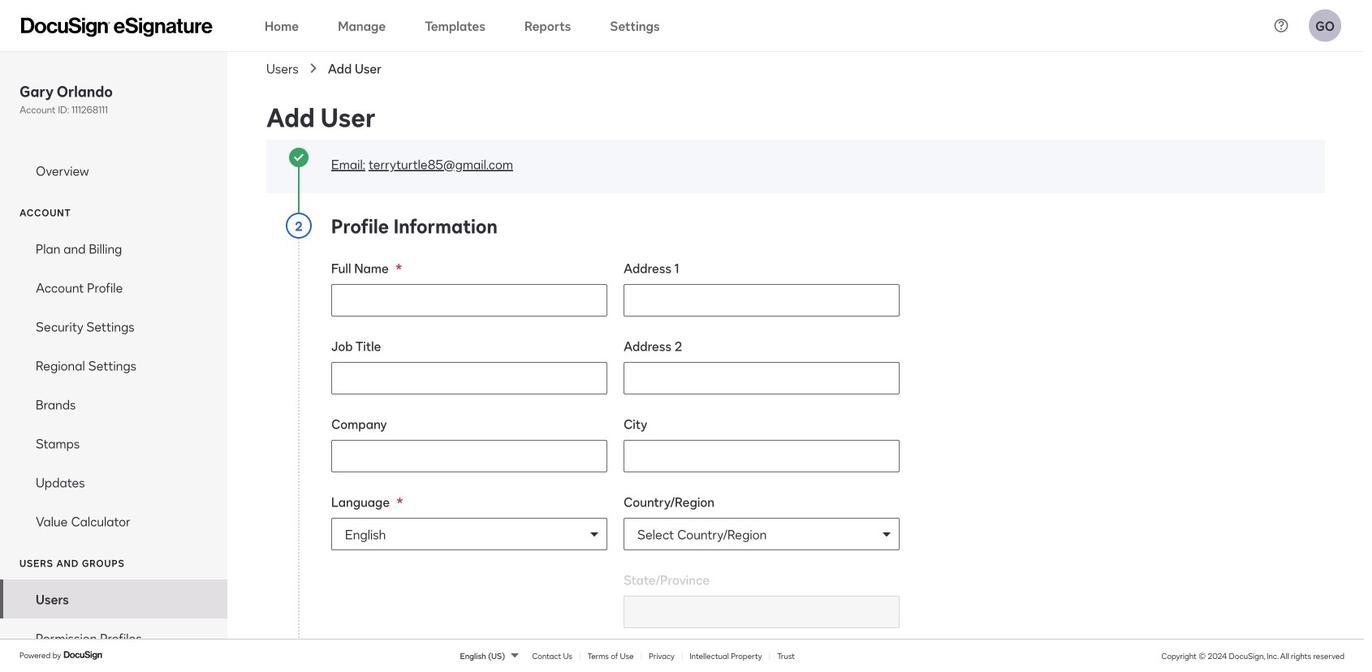 Task type: describe. For each thing, give the bounding box(es) containing it.
docusign image
[[63, 649, 104, 662]]

docusign admin image
[[21, 17, 213, 37]]



Task type: locate. For each thing, give the bounding box(es) containing it.
users and groups element
[[0, 580, 227, 673]]

None text field
[[332, 363, 607, 394], [625, 363, 899, 394], [625, 441, 899, 472], [625, 597, 899, 628], [332, 363, 607, 394], [625, 363, 899, 394], [625, 441, 899, 472], [625, 597, 899, 628]]

account element
[[0, 229, 227, 541]]

None text field
[[332, 285, 607, 316], [625, 285, 899, 316], [332, 441, 607, 472], [332, 285, 607, 316], [625, 285, 899, 316], [332, 441, 607, 472]]



